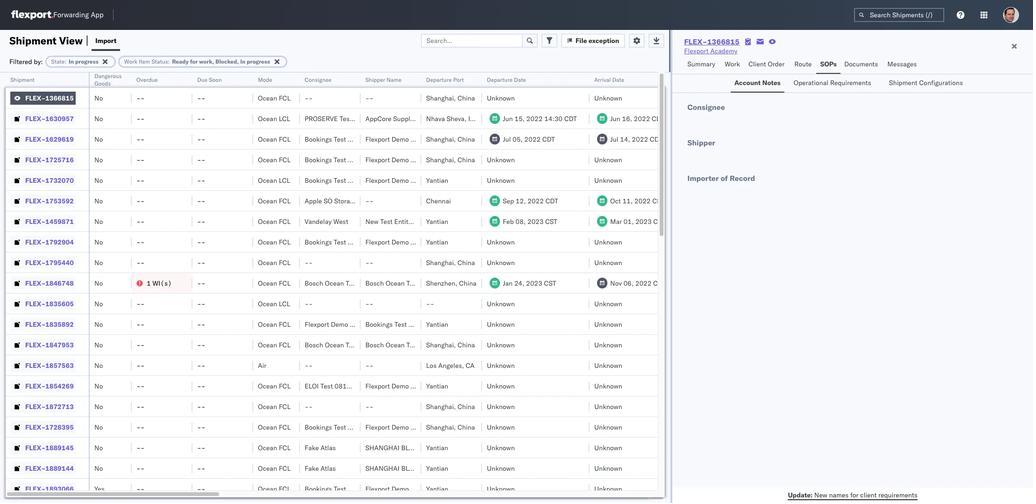 Task type: describe. For each thing, give the bounding box(es) containing it.
mar
[[611, 217, 622, 226]]

flex-1847953
[[25, 341, 74, 349]]

messages button
[[884, 56, 922, 74]]

yantian for flex-1459871
[[426, 217, 449, 226]]

flex-1872713 button
[[10, 400, 76, 413]]

shipper inside button
[[366, 76, 385, 83]]

ocean fcl for flex-1889145
[[258, 443, 291, 452]]

1 : from the left
[[65, 58, 66, 65]]

client
[[749, 60, 767, 68]]

view
[[59, 34, 83, 47]]

app
[[91, 11, 104, 19]]

fake atlas for flex-1889144
[[305, 464, 336, 472]]

ocean for 1854269
[[258, 382, 277, 390]]

1847953
[[45, 341, 74, 349]]

ca
[[466, 361, 475, 370]]

names
[[830, 491, 849, 499]]

no for flex-1835892
[[94, 320, 103, 328]]

shanghai, for flex-1366815
[[426, 94, 456, 102]]

yantian for flex-1854269
[[426, 382, 449, 390]]

yes
[[94, 485, 105, 493]]

china for flex-1847953
[[458, 341, 475, 349]]

shanghai, china for flex-1795440
[[426, 258, 475, 267]]

departure port button
[[422, 74, 473, 84]]

shipment for shipment view
[[9, 34, 57, 47]]

flex-1857563
[[25, 361, 74, 370]]

china for flex-1872713
[[458, 402, 475, 411]]

yantian for flex-1889145
[[426, 443, 449, 452]]

no for flex-1889145
[[94, 443, 103, 452]]

client
[[861, 491, 877, 499]]

dangerous
[[94, 72, 122, 79]]

flex-1366815 link
[[685, 37, 740, 46]]

jul 14, 2022 cdt
[[611, 135, 663, 143]]

1630957
[[45, 114, 74, 123]]

port
[[454, 76, 464, 83]]

flex-1835892 button
[[10, 318, 76, 331]]

bookings test consignee for flex-1728395
[[305, 423, 379, 431]]

no for flex-1847953
[[94, 341, 103, 349]]

ltd for 1889144
[[452, 464, 463, 472]]

1792904
[[45, 238, 74, 246]]

cdt for nov 06, 2022 cdt
[[654, 279, 666, 287]]

co. for 1732070
[[436, 176, 445, 184]]

import button
[[92, 30, 120, 51]]

2022 for 05,
[[525, 135, 541, 143]]

no for flex-1630957
[[94, 114, 103, 123]]

flex-1459871 button
[[10, 215, 76, 228]]

operational requirements
[[794, 79, 872, 87]]

air
[[258, 361, 267, 370]]

ocean for 1732070
[[258, 176, 277, 184]]

consignee for flex-1732070
[[348, 176, 379, 184]]

1846748
[[45, 279, 74, 287]]

ocean for 1889144
[[258, 464, 277, 472]]

flex- for flex-1792904 button
[[25, 238, 45, 246]]

state
[[51, 58, 65, 65]]

departure date
[[487, 76, 526, 83]]

shanghai, china for flex-1728395
[[426, 423, 475, 431]]

apple so storage (do not use)
[[305, 197, 406, 205]]

work item status : ready for work, blocked, in progress
[[124, 58, 270, 65]]

account inside account notes button
[[735, 79, 761, 87]]

jul for jul 14, 2022 cdt
[[611, 135, 619, 143]]

flex-1728395
[[25, 423, 74, 431]]

shipper for flex-1629619
[[411, 135, 434, 143]]

shipment for shipment
[[10, 76, 35, 83]]

ocean for 1893066
[[258, 485, 277, 493]]

flex- for flex-1889144 button in the bottom of the page
[[25, 464, 45, 472]]

bookings test consignee for flex-1725716
[[305, 155, 379, 164]]

fcl for flex-1795440
[[279, 258, 291, 267]]

shanghai for 1889145
[[366, 443, 400, 452]]

update: new names for client requirements
[[789, 491, 918, 499]]

departure port
[[426, 76, 464, 83]]

Search... text field
[[421, 33, 523, 47]]

requirements
[[831, 79, 872, 87]]

flex-1889145
[[25, 443, 74, 452]]

flex-1889144
[[25, 464, 74, 472]]

configurations
[[920, 79, 964, 87]]

not
[[374, 197, 387, 205]]

flex- for flex-1835892 "button"
[[25, 320, 45, 328]]

flexport demo shipper co. for 1725716
[[366, 155, 445, 164]]

11,
[[623, 197, 633, 205]]

bluetech for 1889145
[[402, 443, 435, 452]]

china for flex-1846748
[[459, 279, 477, 287]]

documents
[[845, 60, 879, 68]]

jun for jun 15, 2022 14:30 cdt
[[503, 114, 513, 123]]

supply
[[393, 114, 414, 123]]

ocean fcl for flex-1728395
[[258, 423, 291, 431]]

status
[[152, 58, 168, 65]]

record
[[730, 173, 756, 183]]

flex- for flex-1459871 button
[[25, 217, 45, 226]]

16,
[[622, 114, 633, 123]]

bookings test consignee for flex-1732070
[[305, 176, 379, 184]]

0 vertical spatial 1366815
[[708, 37, 740, 46]]

1
[[147, 279, 151, 287]]

flexport demo shipper co. for 1732070
[[366, 176, 445, 184]]

fcl for flex-1792904
[[279, 238, 291, 246]]

atlas for flex-1889145
[[321, 443, 336, 452]]

flex-1792904
[[25, 238, 74, 246]]

1 in from the left
[[69, 58, 74, 65]]

date for departure date
[[514, 76, 526, 83]]

consignee for flex-1629619
[[348, 135, 379, 143]]

jul 05, 2022 cdt
[[503, 135, 555, 143]]

account notes
[[735, 79, 781, 87]]

demo for 1854269
[[392, 382, 409, 390]]

consignee for flex-1725716
[[348, 155, 379, 164]]

flex-1725716
[[25, 155, 74, 164]]

ltd
[[415, 114, 425, 123]]

no for flex-1728395
[[94, 423, 103, 431]]

bookings for flex-1792904
[[305, 238, 332, 246]]

cdt right 14:30 at the right top
[[565, 114, 577, 123]]

messages
[[888, 60, 918, 68]]

jan 24, 2023 cst
[[503, 279, 557, 287]]

flexport for 1728395
[[366, 423, 390, 431]]

2 in from the left
[[240, 58, 246, 65]]

flex- for flex-1893066 button
[[25, 485, 45, 493]]

shanghai, for flex-1725716
[[426, 155, 456, 164]]

no for flex-1366815
[[94, 94, 103, 102]]

demo for 1893066
[[392, 485, 409, 493]]

1 progress from the left
[[75, 58, 99, 65]]

ocean for 1847953
[[258, 341, 277, 349]]

state : in progress
[[51, 58, 99, 65]]

1366815 inside button
[[45, 94, 74, 102]]

sops button
[[817, 56, 841, 74]]

cdt for jun 16, 2022 cdt
[[652, 114, 665, 123]]

resize handle column header for dangerous goods
[[121, 72, 132, 503]]

1854269
[[45, 382, 74, 390]]

shanghai, china for flex-1872713
[[426, 402, 475, 411]]

fcl for flex-1893066
[[279, 485, 291, 493]]

flex-1854269
[[25, 382, 74, 390]]

flex-1732070 button
[[10, 174, 76, 187]]

entity
[[395, 217, 412, 226]]

co. for 1728395
[[436, 423, 445, 431]]

2
[[414, 217, 418, 226]]

mode button
[[253, 74, 291, 84]]

1753592
[[45, 197, 74, 205]]

nov
[[611, 279, 622, 287]]

cdt for jul 05, 2022 cdt
[[543, 135, 555, 143]]

ocean for 1629619
[[258, 135, 277, 143]]

west
[[334, 217, 349, 226]]

no for flex-1872713
[[94, 402, 103, 411]]

co., for flex-1889144
[[437, 464, 450, 472]]

arrival date
[[595, 76, 625, 83]]

1889144
[[45, 464, 74, 472]]

1459871
[[45, 217, 74, 226]]

1835605
[[45, 299, 74, 308]]

flexport for 1792904
[[366, 238, 390, 246]]

flexport for 1732070
[[366, 176, 390, 184]]

Search Shipments (/) text field
[[855, 8, 945, 22]]

oct
[[611, 197, 621, 205]]

no for flex-1795440
[[94, 258, 103, 267]]

flex-1792904 button
[[10, 235, 76, 249]]

flexport academy
[[685, 47, 738, 55]]

ocean fcl for flex-1795440
[[258, 258, 291, 267]]

departure for departure port
[[426, 76, 452, 83]]

ocean fcl for flex-1893066
[[258, 485, 291, 493]]

summary button
[[684, 56, 721, 74]]

exception
[[589, 36, 620, 45]]

appcore
[[366, 114, 392, 123]]

oct 11, 2022 cdt
[[611, 197, 665, 205]]

bluetech for 1889144
[[402, 464, 435, 472]]

0 horizontal spatial account
[[354, 114, 379, 123]]

2022 for 12,
[[528, 197, 544, 205]]

flex-1846748
[[25, 279, 74, 287]]

flex- for flex-1847953 button
[[25, 341, 45, 349]]

flexport academy link
[[685, 46, 738, 56]]

departure date button
[[483, 74, 581, 84]]

flex-1889145 button
[[10, 441, 76, 454]]

importer
[[688, 173, 719, 183]]

flex- for flex-1728395 button
[[25, 423, 45, 431]]

bookings for flex-1732070
[[305, 176, 332, 184]]

ocean fcl for flex-1835892
[[258, 320, 291, 328]]

flex-1857563 button
[[10, 359, 76, 372]]

nhava sheva, india
[[426, 114, 483, 123]]

proserve test account
[[305, 114, 379, 123]]

china for flex-1725716
[[458, 155, 475, 164]]

shipper for flex-1725716
[[411, 155, 434, 164]]

2 progress from the left
[[247, 58, 270, 65]]

forwarding app
[[53, 11, 104, 19]]

flex-1366815 button
[[10, 91, 76, 105]]

co. for 1629619
[[436, 135, 445, 143]]

flexport. image
[[11, 10, 53, 20]]

operational
[[794, 79, 829, 87]]

flex-1753592
[[25, 197, 74, 205]]

fcl for flex-1847953
[[279, 341, 291, 349]]

no for flex-1725716
[[94, 155, 103, 164]]

summary
[[688, 60, 716, 68]]

shanghai, china for flex-1725716
[[426, 155, 475, 164]]



Task type: vqa. For each thing, say whether or not it's contained in the screenshot.


Task type: locate. For each thing, give the bounding box(es) containing it.
17 no from the top
[[94, 423, 103, 431]]

0 vertical spatial fake
[[305, 443, 319, 452]]

1 horizontal spatial new
[[815, 491, 828, 499]]

11 ocean fcl from the top
[[258, 382, 291, 390]]

1872713
[[45, 402, 74, 411]]

flex-1854269 button
[[10, 379, 76, 393]]

2 lcl from the top
[[279, 176, 290, 184]]

0 horizontal spatial date
[[514, 76, 526, 83]]

2 fake atlas from the top
[[305, 464, 336, 472]]

1 atlas from the top
[[321, 443, 336, 452]]

1732070
[[45, 176, 74, 184]]

fcl for flex-1753592
[[279, 197, 291, 205]]

2 : from the left
[[168, 58, 170, 65]]

1 fake from the top
[[305, 443, 319, 452]]

5 ocean fcl from the top
[[258, 217, 291, 226]]

13 no from the top
[[94, 341, 103, 349]]

shanghai bluetech co., ltd for 1889145
[[366, 443, 463, 452]]

1889145
[[45, 443, 74, 452]]

ocean for 1846748
[[258, 279, 277, 287]]

2 shanghai bluetech co., ltd from the top
[[366, 464, 463, 472]]

for left client
[[851, 491, 859, 499]]

apple
[[305, 197, 322, 205]]

0 vertical spatial lcl
[[279, 114, 290, 123]]

(do
[[359, 197, 372, 205]]

flex-1835605 button
[[10, 297, 76, 310]]

0 vertical spatial flex-1366815
[[685, 37, 740, 46]]

bookings for flex-1629619
[[305, 135, 332, 143]]

flex-1753592 button
[[10, 194, 76, 207]]

2022 right 14,
[[632, 135, 649, 143]]

cdt for oct 11, 2022 cdt
[[653, 197, 665, 205]]

ocean fcl for flex-1846748
[[258, 279, 291, 287]]

flex- inside flex-1459871 button
[[25, 217, 45, 226]]

shipper for flex-1792904
[[411, 238, 434, 246]]

progress
[[75, 58, 99, 65], [247, 58, 270, 65]]

1 bluetech from the top
[[402, 443, 435, 452]]

flex- inside flex-1792904 button
[[25, 238, 45, 246]]

shipment up by:
[[9, 34, 57, 47]]

9 resize handle column header from the left
[[579, 72, 590, 503]]

5 resize handle column header from the left
[[289, 72, 300, 503]]

4 shanghai, china from the top
[[426, 258, 475, 267]]

fcl for flex-1872713
[[279, 402, 291, 411]]

co. for 1893066
[[436, 485, 445, 493]]

work down 'academy'
[[725, 60, 741, 68]]

chennai
[[426, 197, 451, 205]]

1 jul from the left
[[503, 135, 511, 143]]

2022 right 15,
[[527, 114, 543, 123]]

0 horizontal spatial jun
[[503, 114, 513, 123]]

flex- inside flex-1835605 button
[[25, 299, 45, 308]]

cdt right 06,
[[654, 279, 666, 287]]

1 vertical spatial atlas
[[321, 464, 336, 472]]

flex-1889144 button
[[10, 462, 76, 475]]

cdt up jul 14, 2022 cdt at the right top of the page
[[652, 114, 665, 123]]

0 horizontal spatial 1366815
[[45, 94, 74, 102]]

12 fcl from the top
[[279, 402, 291, 411]]

2 fake from the top
[[305, 464, 319, 472]]

8 fcl from the top
[[279, 279, 291, 287]]

15 fcl from the top
[[279, 464, 291, 472]]

2 jul from the left
[[611, 135, 619, 143]]

flex- inside flex-1753592 button
[[25, 197, 45, 205]]

flex- inside flex-1732070 button
[[25, 176, 45, 184]]

flex- inside flex-1872713 button
[[25, 402, 45, 411]]

2023 right 24,
[[526, 279, 543, 287]]

cst for mar 01, 2023 cst
[[654, 217, 666, 226]]

ocean fcl for flex-1459871
[[258, 217, 291, 226]]

2 fcl from the top
[[279, 135, 291, 143]]

arrival
[[595, 76, 611, 83]]

1 date from the left
[[514, 76, 526, 83]]

3 resize handle column header from the left
[[181, 72, 193, 503]]

demo for 1792904
[[392, 238, 409, 246]]

operational requirements button
[[791, 74, 880, 93]]

1 lcl from the top
[[279, 114, 290, 123]]

importer of record
[[688, 173, 756, 183]]

flex- down flex-1732070 button
[[25, 197, 45, 205]]

flex- up flex-1847953 button
[[25, 320, 45, 328]]

0 horizontal spatial in
[[69, 58, 74, 65]]

0 vertical spatial ocean lcl
[[258, 114, 290, 123]]

2 vertical spatial lcl
[[279, 299, 290, 308]]

0 vertical spatial co.,
[[437, 443, 450, 452]]

flex- down flex-1889144 button in the bottom of the page
[[25, 485, 45, 493]]

work
[[124, 58, 137, 65], [725, 60, 741, 68]]

4 fcl from the top
[[279, 197, 291, 205]]

1 jun from the left
[[503, 114, 513, 123]]

new down (do
[[366, 217, 379, 226]]

0 vertical spatial ltd
[[452, 443, 463, 452]]

14:30
[[545, 114, 563, 123]]

2 shanghai, china from the top
[[426, 135, 475, 143]]

due soon
[[197, 76, 222, 83]]

flex-1893066 button
[[10, 482, 76, 495]]

9 fcl from the top
[[279, 320, 291, 328]]

flex- inside flex-1847953 button
[[25, 341, 45, 349]]

1 horizontal spatial 1366815
[[708, 37, 740, 46]]

6 shanghai, china from the top
[[426, 402, 475, 411]]

flex- up flex-1835605 button
[[25, 279, 45, 287]]

1 horizontal spatial jun
[[611, 114, 621, 123]]

6 fcl from the top
[[279, 238, 291, 246]]

1857563
[[45, 361, 74, 370]]

3 no from the top
[[94, 135, 103, 143]]

1 co., from the top
[[437, 443, 450, 452]]

16 fcl from the top
[[279, 485, 291, 493]]

1 wi(s)
[[147, 279, 172, 287]]

cst down sep 12, 2022 cdt
[[546, 217, 558, 226]]

flex- inside flex-1854269 button
[[25, 382, 45, 390]]

shipment down messages button
[[890, 79, 918, 87]]

1366815 up 'academy'
[[708, 37, 740, 46]]

12,
[[516, 197, 526, 205]]

flex- up flex-1725716 button
[[25, 135, 45, 143]]

1 fake atlas from the top
[[305, 443, 336, 452]]

flex- inside the flex-1795440 button
[[25, 258, 45, 267]]

china for flex-1629619
[[458, 135, 475, 143]]

0 vertical spatial atlas
[[321, 443, 336, 452]]

shanghai for 1889144
[[366, 464, 400, 472]]

shanghai bluetech co., ltd for 1889144
[[366, 464, 463, 472]]

flex-1728395 button
[[10, 421, 76, 434]]

bookings
[[305, 135, 332, 143], [305, 155, 332, 164], [305, 176, 332, 184], [305, 238, 332, 246], [366, 320, 393, 328], [305, 423, 332, 431], [305, 485, 332, 493]]

fcl for flex-1629619
[[279, 135, 291, 143]]

cst
[[546, 217, 558, 226], [654, 217, 666, 226], [544, 279, 557, 287]]

jul left 05,
[[503, 135, 511, 143]]

jun 15, 2022 14:30 cdt
[[503, 114, 577, 123]]

3 lcl from the top
[[279, 299, 290, 308]]

shanghai, for flex-1629619
[[426, 135, 456, 143]]

resize handle column header for departure port
[[471, 72, 483, 503]]

0 horizontal spatial work
[[124, 58, 137, 65]]

1 vertical spatial co.,
[[437, 464, 450, 472]]

flex- inside flex-1725716 button
[[25, 155, 45, 164]]

due
[[197, 76, 208, 83]]

5 fcl from the top
[[279, 217, 291, 226]]

flex- for flex-1725716 button
[[25, 155, 45, 164]]

jul left 14,
[[611, 135, 619, 143]]

0 horizontal spatial flex-1366815
[[25, 94, 74, 102]]

shipment view
[[9, 34, 83, 47]]

2022 right 11,
[[635, 197, 651, 205]]

1 vertical spatial shanghai
[[366, 464, 400, 472]]

date
[[514, 76, 526, 83], [613, 76, 625, 83]]

new left "names"
[[815, 491, 828, 499]]

notes
[[763, 79, 781, 87]]

eloi
[[305, 382, 319, 390]]

shipper name
[[366, 76, 402, 83]]

ocean fcl for flex-1872713
[[258, 402, 291, 411]]

requirements
[[879, 491, 918, 499]]

1 horizontal spatial for
[[851, 491, 859, 499]]

flex-1629619 button
[[10, 133, 76, 146]]

wi(s)
[[153, 279, 172, 287]]

2 resize handle column header from the left
[[121, 72, 132, 503]]

ocean fcl for flex-1889144
[[258, 464, 291, 472]]

1 vertical spatial ocean lcl
[[258, 176, 290, 184]]

demo for 1728395
[[392, 423, 409, 431]]

1 horizontal spatial in
[[240, 58, 246, 65]]

item
[[139, 58, 150, 65]]

flex- down shipment button
[[25, 94, 45, 102]]

3 yantian from the top
[[426, 238, 449, 246]]

cdt for sep 12, 2022 cdt
[[546, 197, 559, 205]]

departure right port
[[487, 76, 513, 83]]

shanghai, china for flex-1847953
[[426, 341, 475, 349]]

goods
[[94, 80, 111, 87]]

co. for 1792904
[[436, 238, 445, 246]]

mode
[[258, 76, 272, 83]]

documents button
[[841, 56, 884, 74]]

flex- for flex-1846748 button
[[25, 279, 45, 287]]

0 horizontal spatial :
[[65, 58, 66, 65]]

ocean fcl for flex-1366815
[[258, 94, 291, 102]]

yantian for flex-1732070
[[426, 176, 449, 184]]

1 vertical spatial bluetech
[[402, 464, 435, 472]]

fcl for flex-1889145
[[279, 443, 291, 452]]

account left supply at the top of page
[[354, 114, 379, 123]]

3 ocean fcl from the top
[[258, 155, 291, 164]]

12 no from the top
[[94, 320, 103, 328]]

10 ocean fcl from the top
[[258, 341, 291, 349]]

1 horizontal spatial progress
[[247, 58, 270, 65]]

2 jun from the left
[[611, 114, 621, 123]]

10 fcl from the top
[[279, 341, 291, 349]]

0 horizontal spatial departure
[[426, 76, 452, 83]]

: down view
[[65, 58, 66, 65]]

atlas for flex-1889144
[[321, 464, 336, 472]]

flex- inside flex-1835892 "button"
[[25, 320, 45, 328]]

date right arrival
[[613, 76, 625, 83]]

ocean for 1630957
[[258, 114, 277, 123]]

2 no from the top
[[94, 114, 103, 123]]

5 yantian from the top
[[426, 382, 449, 390]]

7 shanghai, china from the top
[[426, 423, 475, 431]]

2 yantian from the top
[[426, 217, 449, 226]]

shipper for flex-1732070
[[411, 176, 434, 184]]

jun
[[503, 114, 513, 123], [611, 114, 621, 123]]

24,
[[515, 279, 525, 287]]

1 horizontal spatial flex-1366815
[[685, 37, 740, 46]]

shipper for flex-1854269
[[411, 382, 434, 390]]

shipment configurations
[[890, 79, 964, 87]]

overdue
[[137, 76, 158, 83]]

fake atlas for flex-1889145
[[305, 443, 336, 452]]

flex- inside flex-1630957 'button'
[[25, 114, 45, 123]]

shenzhen,
[[426, 279, 458, 287]]

1 no from the top
[[94, 94, 103, 102]]

1725716
[[45, 155, 74, 164]]

arrival date button
[[590, 74, 688, 84]]

route button
[[791, 56, 817, 74]]

no for flex-1732070
[[94, 176, 103, 184]]

1 fcl from the top
[[279, 94, 291, 102]]

account notes button
[[731, 74, 785, 93]]

fcl for flex-1854269
[[279, 382, 291, 390]]

flex- for flex-1857563 button
[[25, 361, 45, 370]]

2022 right 16,
[[634, 114, 651, 123]]

4 resize handle column header from the left
[[242, 72, 253, 503]]

2022 for 11,
[[635, 197, 651, 205]]

flex- down flex-1847953 button
[[25, 361, 45, 370]]

shanghai bluetech co., ltd
[[366, 443, 463, 452], [366, 464, 463, 472]]

flex-1732070
[[25, 176, 74, 184]]

flex- down flex-1753592 button
[[25, 217, 45, 226]]

7 ocean fcl from the top
[[258, 258, 291, 267]]

work for work
[[725, 60, 741, 68]]

resize handle column header for shipper name
[[411, 72, 422, 503]]

no for flex-1629619
[[94, 135, 103, 143]]

6 no from the top
[[94, 197, 103, 205]]

flexport demo shipper co. for 1728395
[[366, 423, 445, 431]]

1 resize handle column header from the left
[[78, 72, 89, 503]]

flex-1366815 inside button
[[25, 94, 74, 102]]

flex- down flex-1725716 button
[[25, 176, 45, 184]]

1 horizontal spatial account
[[735, 79, 761, 87]]

flex- up flex-1732070 button
[[25, 155, 45, 164]]

los
[[426, 361, 437, 370]]

1 ocean lcl from the top
[[258, 114, 290, 123]]

flex-1366815 up flexport academy
[[685, 37, 740, 46]]

16 no from the top
[[94, 402, 103, 411]]

shipper
[[366, 76, 385, 83], [411, 135, 434, 143], [688, 138, 716, 147], [411, 155, 434, 164], [411, 176, 434, 184], [411, 238, 434, 246], [350, 320, 373, 328], [411, 382, 434, 390], [411, 423, 434, 431], [411, 485, 434, 493]]

1 vertical spatial fake atlas
[[305, 464, 336, 472]]

flex- for flex-1854269 button
[[25, 382, 45, 390]]

2023 right 08,
[[528, 217, 544, 226]]

flex- inside flex-1889144 button
[[25, 464, 45, 472]]

13 fcl from the top
[[279, 423, 291, 431]]

14 ocean fcl from the top
[[258, 443, 291, 452]]

no for flex-1459871
[[94, 217, 103, 226]]

consignee inside button
[[305, 76, 332, 83]]

flex- inside flex-1889145 button
[[25, 443, 45, 452]]

3 ocean lcl from the top
[[258, 299, 290, 308]]

progress up "dangerous"
[[75, 58, 99, 65]]

appcore supply ltd
[[366, 114, 425, 123]]

8 no from the top
[[94, 238, 103, 246]]

departure for departure date
[[487, 76, 513, 83]]

1 horizontal spatial jul
[[611, 135, 619, 143]]

atlas
[[321, 443, 336, 452], [321, 464, 336, 472]]

date up 15,
[[514, 76, 526, 83]]

for left 'work,'
[[190, 58, 198, 65]]

1 horizontal spatial departure
[[487, 76, 513, 83]]

flex- for flex-1753592 button
[[25, 197, 45, 205]]

in right blocked,
[[240, 58, 246, 65]]

4 yantian from the top
[[426, 320, 449, 328]]

flex- down flex-1872713 button
[[25, 423, 45, 431]]

2 ocean lcl from the top
[[258, 176, 290, 184]]

flex- for flex-1889145 button
[[25, 443, 45, 452]]

cst right 24,
[[544, 279, 557, 287]]

6 ocean fcl from the top
[[258, 238, 291, 246]]

flex-1846748 button
[[10, 277, 76, 290]]

flex- inside "flex-1366815" button
[[25, 94, 45, 102]]

jul for jul 05, 2022 cdt
[[503, 135, 511, 143]]

1 vertical spatial account
[[354, 114, 379, 123]]

cdt down jun 16, 2022 cdt
[[650, 135, 663, 143]]

0 vertical spatial shanghai
[[366, 443, 400, 452]]

flex-1630957 button
[[10, 112, 76, 125]]

shipment configurations button
[[886, 74, 972, 93]]

consignee for flex-1728395
[[348, 423, 379, 431]]

05,
[[513, 135, 523, 143]]

flex- inside flex-1857563 button
[[25, 361, 45, 370]]

2022 right 05,
[[525, 135, 541, 143]]

4 ocean fcl from the top
[[258, 197, 291, 205]]

account down client
[[735, 79, 761, 87]]

no for flex-1857563
[[94, 361, 103, 370]]

flex-1835892
[[25, 320, 74, 328]]

flex-1795440
[[25, 258, 74, 267]]

ocean fcl for flex-1725716
[[258, 155, 291, 164]]

2022 right 06,
[[636, 279, 652, 287]]

3 shanghai, from the top
[[426, 155, 456, 164]]

11 no from the top
[[94, 299, 103, 308]]

resize handle column header for departure date
[[579, 72, 590, 503]]

flex- down "flex-1366815" button
[[25, 114, 45, 123]]

2 date from the left
[[613, 76, 625, 83]]

1 vertical spatial fake
[[305, 464, 319, 472]]

0 horizontal spatial for
[[190, 58, 198, 65]]

yantian for flex-1893066
[[426, 485, 449, 493]]

departure left port
[[426, 76, 452, 83]]

0 horizontal spatial progress
[[75, 58, 99, 65]]

7 resize handle column header from the left
[[411, 72, 422, 503]]

8 yantian from the top
[[426, 485, 449, 493]]

0 vertical spatial shanghai bluetech co., ltd
[[366, 443, 463, 452]]

1 vertical spatial lcl
[[279, 176, 290, 184]]

7 no from the top
[[94, 217, 103, 226]]

bookings test consignee for flex-1629619
[[305, 135, 379, 143]]

flex- for flex-1629619 "button"
[[25, 135, 45, 143]]

flex- down flex-1846748 button
[[25, 299, 45, 308]]

flex- up the flex-1795440 button
[[25, 238, 45, 246]]

los angeles, ca
[[426, 361, 475, 370]]

in
[[69, 58, 74, 65], [240, 58, 246, 65]]

fcl for flex-1366815
[[279, 94, 291, 102]]

0 vertical spatial account
[[735, 79, 761, 87]]

1 vertical spatial ltd
[[452, 464, 463, 472]]

1 horizontal spatial date
[[613, 76, 625, 83]]

work left item
[[124, 58, 137, 65]]

14 no from the top
[[94, 361, 103, 370]]

0 vertical spatial bluetech
[[402, 443, 435, 452]]

4 shanghai, from the top
[[426, 258, 456, 267]]

cdt up feb 08, 2023 cst
[[546, 197, 559, 205]]

flex- inside flex-1629619 "button"
[[25, 135, 45, 143]]

work inside work button
[[725, 60, 741, 68]]

no for flex-1889144
[[94, 464, 103, 472]]

1 departure from the left
[[426, 76, 452, 83]]

1 horizontal spatial :
[[168, 58, 170, 65]]

shipment down filtered
[[10, 76, 35, 83]]

flex- inside flex-1728395 button
[[25, 423, 45, 431]]

ocean fcl for flex-1847953
[[258, 341, 291, 349]]

flex- down flex-1835892 "button"
[[25, 341, 45, 349]]

flex- up flex-1846748 button
[[25, 258, 45, 267]]

2023 right the 01,
[[636, 217, 652, 226]]

: left ready
[[168, 58, 170, 65]]

1 horizontal spatial work
[[725, 60, 741, 68]]

dangerous goods
[[94, 72, 122, 87]]

14,
[[620, 135, 631, 143]]

01,
[[624, 217, 634, 226]]

5 shanghai, china from the top
[[426, 341, 475, 349]]

in right state
[[69, 58, 74, 65]]

1 vertical spatial 1366815
[[45, 94, 74, 102]]

6 yantian from the top
[[426, 443, 449, 452]]

cdt up mar 01, 2023 cst
[[653, 197, 665, 205]]

china for flex-1728395
[[458, 423, 475, 431]]

flexport for 1725716
[[366, 155, 390, 164]]

18 no from the top
[[94, 443, 103, 452]]

1 ltd from the top
[[452, 443, 463, 452]]

jun 16, 2022 cdt
[[611, 114, 665, 123]]

0 vertical spatial new
[[366, 217, 379, 226]]

ocean lcl for proserve test account
[[258, 114, 290, 123]]

1 vertical spatial for
[[851, 491, 859, 499]]

9 no from the top
[[94, 258, 103, 267]]

cdt down 14:30 at the right top
[[543, 135, 555, 143]]

7 yantian from the top
[[426, 464, 449, 472]]

progress up mode
[[247, 58, 270, 65]]

jun left 15,
[[503, 114, 513, 123]]

10 no from the top
[[94, 279, 103, 287]]

1 yantian from the top
[[426, 176, 449, 184]]

0 horizontal spatial jul
[[503, 135, 511, 143]]

bookings test consignee for flex-1893066
[[305, 485, 379, 493]]

0 horizontal spatial new
[[366, 217, 379, 226]]

0 vertical spatial for
[[190, 58, 198, 65]]

2 vertical spatial ocean lcl
[[258, 299, 290, 308]]

16 ocean fcl from the top
[[258, 485, 291, 493]]

resize handle column header
[[78, 72, 89, 503], [121, 72, 132, 503], [181, 72, 193, 503], [242, 72, 253, 503], [289, 72, 300, 503], [350, 72, 361, 503], [411, 72, 422, 503], [471, 72, 483, 503], [579, 72, 590, 503]]

client order button
[[745, 56, 791, 74]]

jun left 16,
[[611, 114, 621, 123]]

3 shanghai, china from the top
[[426, 155, 475, 164]]

cdt for jul 14, 2022 cdt
[[650, 135, 663, 143]]

china
[[458, 94, 475, 102], [458, 135, 475, 143], [458, 155, 475, 164], [458, 258, 475, 267], [459, 279, 477, 287], [458, 341, 475, 349], [458, 402, 475, 411], [458, 423, 475, 431]]

ocean for 1728395
[[258, 423, 277, 431]]

14 fcl from the top
[[279, 443, 291, 452]]

2022 for 06,
[[636, 279, 652, 287]]

19 no from the top
[[94, 464, 103, 472]]

flex- up flex-1889144 button in the bottom of the page
[[25, 443, 45, 452]]

flex- up flex-1872713 button
[[25, 382, 45, 390]]

blocked,
[[216, 58, 239, 65]]

1366815 up 1630957
[[45, 94, 74, 102]]

2023 for 24,
[[526, 279, 543, 287]]

2022 right 12,
[[528, 197, 544, 205]]

2 ocean fcl from the top
[[258, 135, 291, 143]]

2 departure from the left
[[487, 76, 513, 83]]

2 shanghai from the top
[[366, 464, 400, 472]]

bosch
[[305, 279, 323, 287], [366, 279, 384, 287], [305, 341, 323, 349], [366, 341, 384, 349]]

sep 12, 2022 cdt
[[503, 197, 559, 205]]

6 shanghai, from the top
[[426, 402, 456, 411]]

academy
[[711, 47, 738, 55]]

flexport demo shipper co. for 1629619
[[366, 135, 445, 143]]

1 vertical spatial new
[[815, 491, 828, 499]]

1 shanghai, from the top
[[426, 94, 456, 102]]

flex- up flexport academy
[[685, 37, 708, 46]]

1 shanghai, china from the top
[[426, 94, 475, 102]]

2 ltd from the top
[[452, 464, 463, 472]]

ocean lcl for bookings test consignee
[[258, 176, 290, 184]]

1629619
[[45, 135, 74, 143]]

1 ocean fcl from the top
[[258, 94, 291, 102]]

flex- for "flex-1366815" button
[[25, 94, 45, 102]]

no for flex-1792904
[[94, 238, 103, 246]]

flex- inside flex-1893066 button
[[25, 485, 45, 493]]

2023 for 08,
[[528, 217, 544, 226]]

bookings test consignee
[[305, 135, 379, 143], [305, 155, 379, 164], [305, 176, 379, 184], [305, 238, 379, 246], [366, 320, 440, 328], [305, 423, 379, 431], [305, 485, 379, 493]]

1 vertical spatial flex-1366815
[[25, 94, 74, 102]]

flex- for flex-1630957 'button' on the top of page
[[25, 114, 45, 123]]

flex- for flex-1872713 button
[[25, 402, 45, 411]]

flex- up flex-1893066 button
[[25, 464, 45, 472]]

fcl for flex-1725716
[[279, 155, 291, 164]]

11 fcl from the top
[[279, 382, 291, 390]]

1 vertical spatial shanghai bluetech co., ltd
[[366, 464, 463, 472]]

china for flex-1366815
[[458, 94, 475, 102]]

:
[[65, 58, 66, 65], [168, 58, 170, 65]]

2 atlas from the top
[[321, 464, 336, 472]]

flex-1366815 down shipment button
[[25, 94, 74, 102]]

angeles,
[[439, 361, 464, 370]]

7 fcl from the top
[[279, 258, 291, 267]]

flex- down flex-1854269 button
[[25, 402, 45, 411]]

ocean for 1795440
[[258, 258, 277, 267]]

ready
[[172, 58, 189, 65]]

fcl for flex-1846748
[[279, 279, 291, 287]]

storage
[[334, 197, 357, 205]]

fcl for flex-1835892
[[279, 320, 291, 328]]

0 vertical spatial fake atlas
[[305, 443, 336, 452]]

flex- inside flex-1846748 button
[[25, 279, 45, 287]]

flexport demo shipper co. for 1893066
[[366, 485, 445, 493]]

nhava
[[426, 114, 445, 123]]

cst down the oct 11, 2022 cdt
[[654, 217, 666, 226]]



